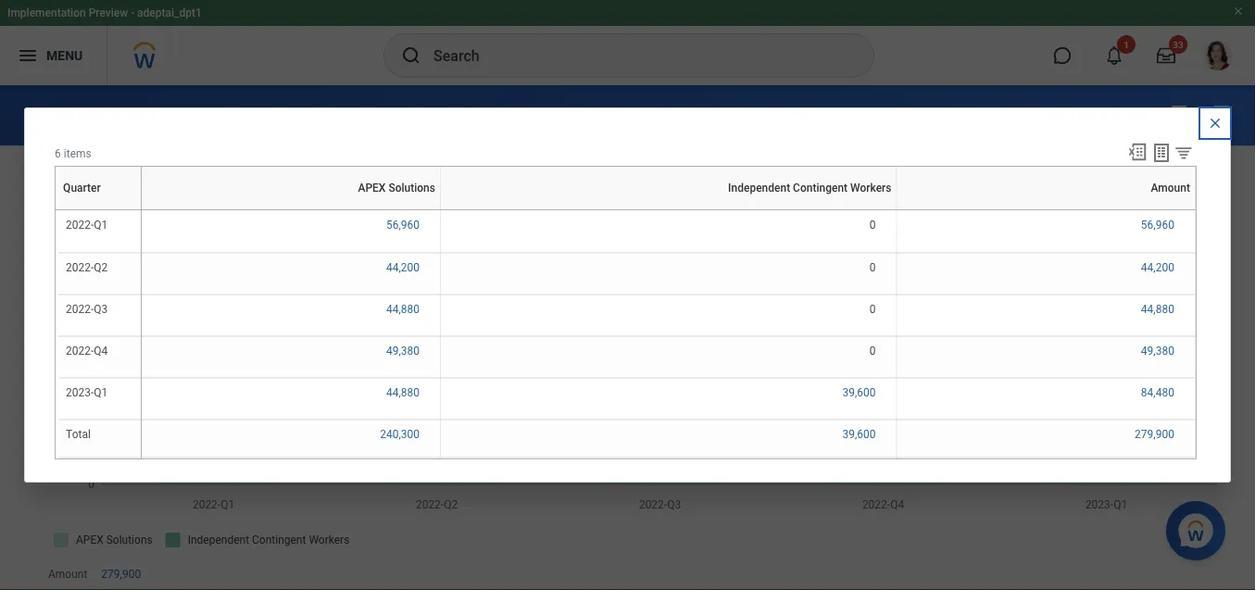Task type: vqa. For each thing, say whether or not it's contained in the screenshot.


Task type: locate. For each thing, give the bounding box(es) containing it.
row element
[[57, 167, 145, 209], [142, 167, 1199, 209]]

44,880 button
[[386, 302, 422, 316], [1141, 302, 1177, 316], [386, 385, 422, 400]]

0 horizontal spatial 279,900 button
[[101, 567, 144, 582]]

1 horizontal spatial apex
[[358, 182, 386, 195]]

2022-q3 element
[[66, 299, 108, 315]]

independent
[[728, 182, 790, 195], [441, 210, 446, 211]]

independent contingent workers
[[728, 182, 892, 195]]

2 44,200 from the left
[[1141, 261, 1174, 274]]

1 0 from the top
[[870, 219, 876, 232]]

1 vertical spatial contingent
[[793, 182, 848, 195]]

toolbar
[[1119, 142, 1197, 166]]

1 2022- from the top
[[66, 219, 94, 232]]

solutions down 01/01/2022
[[144, 210, 148, 211]]

2 44,200 button from the left
[[1141, 260, 1177, 275]]

0 vertical spatial workers
[[850, 182, 892, 195]]

0 horizontal spatial 56,960 button
[[386, 218, 422, 233]]

workers
[[850, 182, 892, 195], [451, 210, 455, 211]]

3 2022- from the top
[[66, 302, 94, 315]]

2023-q1 element
[[66, 382, 108, 399]]

44,880
[[386, 302, 420, 315], [1141, 302, 1174, 315], [386, 386, 420, 399]]

independent contingent workers button
[[441, 210, 456, 211]]

49,380 button
[[386, 343, 422, 358], [1141, 343, 1177, 358]]

quarter
[[63, 182, 101, 195], [58, 210, 62, 211]]

4 2022- from the top
[[66, 344, 94, 357]]

1 q1 from the top
[[94, 219, 108, 232]]

1 vertical spatial apex
[[142, 210, 144, 211]]

0 vertical spatial amount
[[1151, 182, 1190, 195]]

q1 up q2
[[94, 219, 108, 232]]

1 horizontal spatial 49,380
[[1141, 344, 1174, 357]]

view printable version (pdf) image
[[1211, 104, 1233, 126]]

contingent
[[37, 105, 129, 127], [793, 182, 848, 195], [446, 210, 451, 211]]

1 vertical spatial quarter
[[58, 210, 62, 211]]

apex for apex solutions
[[358, 182, 386, 195]]

close environment banner image
[[1233, 6, 1244, 17]]

01/01/2022
[[145, 158, 214, 174]]

4 0 from the top
[[870, 344, 876, 357]]

worker
[[133, 105, 193, 127]]

0 horizontal spatial workers
[[451, 210, 455, 211]]

document date
[[37, 158, 127, 174]]

0 vertical spatial 279,900 button
[[1135, 427, 1177, 441]]

0 horizontal spatial solutions
[[144, 210, 148, 211]]

2 vertical spatial amount
[[48, 568, 87, 581]]

0 horizontal spatial 44,200 button
[[386, 260, 422, 275]]

apex
[[358, 182, 386, 195], [142, 210, 144, 211]]

44,200 button down apex solutions
[[386, 260, 422, 275]]

apex for apex solutions independent contingent workers amount
[[142, 210, 144, 211]]

contingent inside main content
[[37, 105, 129, 127]]

1 56,960 from the left
[[386, 219, 420, 232]]

240,300
[[380, 428, 420, 440]]

49,380 button up 240,300 button
[[386, 343, 422, 358]]

39,600 button
[[842, 385, 879, 400], [842, 427, 879, 441]]

0 horizontal spatial contingent
[[37, 105, 129, 127]]

49,380 up 240,300 button
[[386, 344, 420, 357]]

1 horizontal spatial 44,200
[[1141, 261, 1174, 274]]

1 horizontal spatial workers
[[850, 182, 892, 195]]

0 vertical spatial 39,600
[[842, 386, 876, 399]]

0 vertical spatial quarter
[[63, 182, 101, 195]]

amount
[[1151, 182, 1190, 195], [897, 210, 900, 211], [48, 568, 87, 581]]

1 49,380 button from the left
[[386, 343, 422, 358]]

1 row element from the left
[[57, 167, 145, 209]]

0 vertical spatial apex
[[358, 182, 386, 195]]

1 horizontal spatial contingent
[[446, 210, 451, 211]]

2022-q4 element
[[66, 340, 108, 357]]

quarter inside "row" element
[[63, 182, 101, 195]]

1 horizontal spatial 44,200 button
[[1141, 260, 1177, 275]]

2 q1 from the top
[[94, 386, 108, 399]]

44,880 for 39,600
[[386, 386, 420, 399]]

1 vertical spatial 279,900 button
[[101, 567, 144, 582]]

0 horizontal spatial 49,380
[[386, 344, 420, 357]]

2 0 from the top
[[870, 261, 876, 274]]

56,960 button down configure and view chart data icon
[[1141, 218, 1177, 233]]

0 vertical spatial 39,600 button
[[842, 385, 879, 400]]

implementation preview -   adeptai_dpt1
[[7, 6, 202, 19]]

44,200 for second 44,200 button
[[1141, 261, 1174, 274]]

0 vertical spatial q1
[[94, 219, 108, 232]]

1 horizontal spatial solutions
[[388, 182, 435, 195]]

0 button for 56,960
[[870, 218, 879, 233]]

44,880 button for 39,600
[[386, 385, 422, 400]]

279,900 inside contingent worker quarterly spend main content
[[101, 568, 141, 581]]

44,200
[[386, 261, 420, 274], [1141, 261, 1174, 274]]

2022- for q1
[[66, 219, 94, 232]]

2022- up 2022-q2 element
[[66, 219, 94, 232]]

279,900
[[1135, 428, 1174, 440], [101, 568, 141, 581]]

2022- up 2023-q1 "element"
[[66, 344, 94, 357]]

0 horizontal spatial amount
[[48, 568, 87, 581]]

4 0 button from the top
[[870, 343, 879, 358]]

0 horizontal spatial 44,200
[[386, 261, 420, 274]]

spend
[[280, 105, 332, 127]]

1 horizontal spatial independent
[[728, 182, 790, 195]]

2 2022- from the top
[[66, 261, 94, 274]]

1 horizontal spatial 49,380 button
[[1141, 343, 1177, 358]]

2 0 button from the top
[[870, 260, 879, 275]]

solutions
[[388, 182, 435, 195], [144, 210, 148, 211]]

1 vertical spatial independent
[[441, 210, 446, 211]]

export to worksheets image
[[1150, 142, 1173, 164]]

q2
[[94, 261, 108, 274]]

49,380
[[386, 344, 420, 357], [1141, 344, 1174, 357]]

279,900 button
[[1135, 427, 1177, 441], [101, 567, 144, 582]]

solutions down change selection image
[[388, 182, 435, 195]]

56,960 down apex solutions
[[386, 219, 420, 232]]

1 horizontal spatial 279,900
[[1135, 428, 1174, 440]]

1 vertical spatial 39,600
[[842, 428, 876, 440]]

44,200 down configure and view chart data icon
[[1141, 261, 1174, 274]]

2 horizontal spatial amount
[[1151, 182, 1190, 195]]

0 vertical spatial solutions
[[388, 182, 435, 195]]

3 0 button from the top
[[870, 302, 879, 316]]

2022- up 2022-q3 element
[[66, 261, 94, 274]]

quarter down document date
[[63, 182, 101, 195]]

row element containing apex solutions
[[142, 167, 1199, 209]]

implementation
[[7, 6, 86, 19]]

1 vertical spatial workers
[[451, 210, 455, 211]]

apex solutions
[[358, 182, 435, 195]]

1 horizontal spatial 279,900 button
[[1135, 427, 1177, 441]]

apex solutions button
[[142, 210, 149, 211]]

adeptai_dpt1
[[137, 6, 202, 19]]

1 vertical spatial q1
[[94, 386, 108, 399]]

1 vertical spatial 39,600 button
[[842, 427, 879, 441]]

56,960 button down apex solutions
[[386, 218, 422, 233]]

0 horizontal spatial apex
[[142, 210, 144, 211]]

6
[[55, 147, 61, 160]]

q1 for 2023-
[[94, 386, 108, 399]]

q1 inside "element"
[[94, 386, 108, 399]]

0 button
[[870, 218, 879, 233], [870, 260, 879, 275], [870, 302, 879, 316], [870, 343, 879, 358]]

1 horizontal spatial 56,960 button
[[1141, 218, 1177, 233]]

1 horizontal spatial amount
[[897, 210, 900, 211]]

1 vertical spatial solutions
[[144, 210, 148, 211]]

1 vertical spatial 279,900
[[101, 568, 141, 581]]

q1 down q4
[[94, 386, 108, 399]]

44,200 button
[[386, 260, 422, 275], [1141, 260, 1177, 275]]

2 row element from the left
[[142, 167, 1199, 209]]

39,600
[[842, 386, 876, 399], [842, 428, 876, 440]]

0 horizontal spatial 56,960
[[386, 219, 420, 232]]

2 39,600 button from the top
[[842, 427, 879, 441]]

49,380 up 84,480
[[1141, 344, 1174, 357]]

0 vertical spatial contingent
[[37, 105, 129, 127]]

56,960
[[386, 219, 420, 232], [1141, 219, 1174, 232]]

0 horizontal spatial 279,900
[[101, 568, 141, 581]]

1 0 button from the top
[[870, 218, 879, 233]]

56,960 button
[[386, 218, 422, 233], [1141, 218, 1177, 233]]

quarter button
[[58, 210, 62, 211]]

1 44,200 button from the left
[[386, 260, 422, 275]]

2 horizontal spatial contingent
[[793, 182, 848, 195]]

279,900 button inside contingent worker quarterly spend main content
[[101, 567, 144, 582]]

44,200 down apex solutions
[[386, 261, 420, 274]]

44,200 button down configure and view chart data icon
[[1141, 260, 1177, 275]]

export to excel image
[[1127, 142, 1148, 162]]

1 horizontal spatial 56,960
[[1141, 219, 1174, 232]]

q1
[[94, 219, 108, 232], [94, 386, 108, 399]]

56,960 down configure and view chart data icon
[[1141, 219, 1174, 232]]

1 44,200 from the left
[[386, 261, 420, 274]]

240,300 button
[[380, 427, 422, 441]]

2022-q2
[[66, 261, 108, 274]]

0 vertical spatial 279,900
[[1135, 428, 1174, 440]]

2022-
[[66, 219, 94, 232], [66, 261, 94, 274], [66, 302, 94, 315], [66, 344, 94, 357]]

-
[[131, 6, 134, 19]]

2 39,600 from the top
[[842, 428, 876, 440]]

3 0 from the top
[[870, 302, 876, 315]]

2022- up 2022-q4 element
[[66, 302, 94, 315]]

quarter down document
[[58, 210, 62, 211]]

preview
[[89, 6, 128, 19]]

1 39,600 button from the top
[[842, 385, 879, 400]]

1 39,600 from the top
[[842, 386, 876, 399]]

1 horizontal spatial quarter
[[63, 182, 101, 195]]

0
[[870, 219, 876, 232], [870, 261, 876, 274], [870, 302, 876, 315], [870, 344, 876, 357]]

6 items
[[55, 147, 91, 160]]

search image
[[400, 44, 422, 67]]

49,380 button up 84,480
[[1141, 343, 1177, 358]]

0 horizontal spatial 49,380 button
[[386, 343, 422, 358]]

items
[[64, 147, 91, 160]]



Task type: describe. For each thing, give the bounding box(es) containing it.
39,600 button for 279,900
[[842, 427, 879, 441]]

0 for 44,880
[[870, 302, 876, 315]]

contingent worker quarterly spend
[[37, 105, 332, 127]]

2022-q1
[[66, 219, 108, 232]]

1 56,960 button from the left
[[386, 218, 422, 233]]

q3
[[94, 302, 108, 315]]

84,480
[[1141, 386, 1174, 399]]

0 button for 44,200
[[870, 260, 879, 275]]

configure and view chart data image
[[1173, 197, 1193, 217]]

document
[[37, 158, 97, 174]]

2 vertical spatial contingent
[[446, 210, 451, 211]]

apex solutions independent contingent workers amount
[[142, 210, 900, 211]]

0 for 49,380
[[870, 344, 876, 357]]

0 button for 49,380
[[870, 343, 879, 358]]

2 49,380 from the left
[[1141, 344, 1174, 357]]

44,200 for 1st 44,200 button from the left
[[386, 261, 420, 274]]

2 49,380 button from the left
[[1141, 343, 1177, 358]]

2022-q3
[[66, 302, 108, 315]]

39,600 for 84,480
[[842, 386, 876, 399]]

amount column header
[[897, 210, 1195, 211]]

0 for 44,200
[[870, 261, 876, 274]]

0 horizontal spatial quarter
[[58, 210, 62, 211]]

2022-q1 element
[[66, 215, 108, 232]]

0 horizontal spatial independent
[[441, 210, 446, 211]]

2022-q2 element
[[66, 257, 108, 274]]

change selection image
[[393, 106, 415, 128]]

39,600 button for 84,480
[[842, 385, 879, 400]]

44,880 button for 0
[[386, 302, 422, 316]]

2022- for q2
[[66, 261, 94, 274]]

select to filter grid data image
[[1173, 143, 1194, 162]]

close image
[[1208, 116, 1223, 131]]

solutions for apex solutions
[[388, 182, 435, 195]]

implementation preview -   adeptai_dpt1 banner
[[0, 0, 1255, 85]]

39,600 for 279,900
[[842, 428, 876, 440]]

2 56,960 from the left
[[1141, 219, 1174, 232]]

2022- for q3
[[66, 302, 94, 315]]

q4
[[94, 344, 108, 357]]

contingent worker quarterly spend main content
[[0, 85, 1255, 590]]

2023-q1
[[66, 386, 108, 399]]

44,880 for 0
[[386, 302, 420, 315]]

0 button for 44,880
[[870, 302, 879, 316]]

1 49,380 from the left
[[386, 344, 420, 357]]

total element
[[66, 424, 91, 440]]

row element containing quarter
[[57, 167, 145, 209]]

0 vertical spatial independent
[[728, 182, 790, 195]]

export to excel image
[[1166, 104, 1188, 126]]

document date element
[[145, 147, 214, 175]]

contingent inside "row" element
[[793, 182, 848, 195]]

84,480 button
[[1141, 385, 1177, 400]]

notifications large image
[[1105, 46, 1124, 65]]

q1 for 2022-
[[94, 219, 108, 232]]

solutions for apex solutions independent contingent workers amount
[[144, 210, 148, 211]]

1 vertical spatial amount
[[897, 210, 900, 211]]

profile logan mcneil element
[[1192, 35, 1244, 76]]

contingent worker quarterly spend link
[[37, 105, 332, 127]]

quarterly
[[198, 105, 275, 127]]

0 for 56,960
[[870, 219, 876, 232]]

2022-q4
[[66, 344, 108, 357]]

total
[[66, 428, 91, 440]]

2023-
[[66, 386, 94, 399]]

date
[[100, 158, 127, 174]]

2 56,960 button from the left
[[1141, 218, 1177, 233]]

amount inside contingent worker quarterly spend main content
[[48, 568, 87, 581]]

inbox large image
[[1157, 46, 1175, 65]]

2022- for q4
[[66, 344, 94, 357]]



